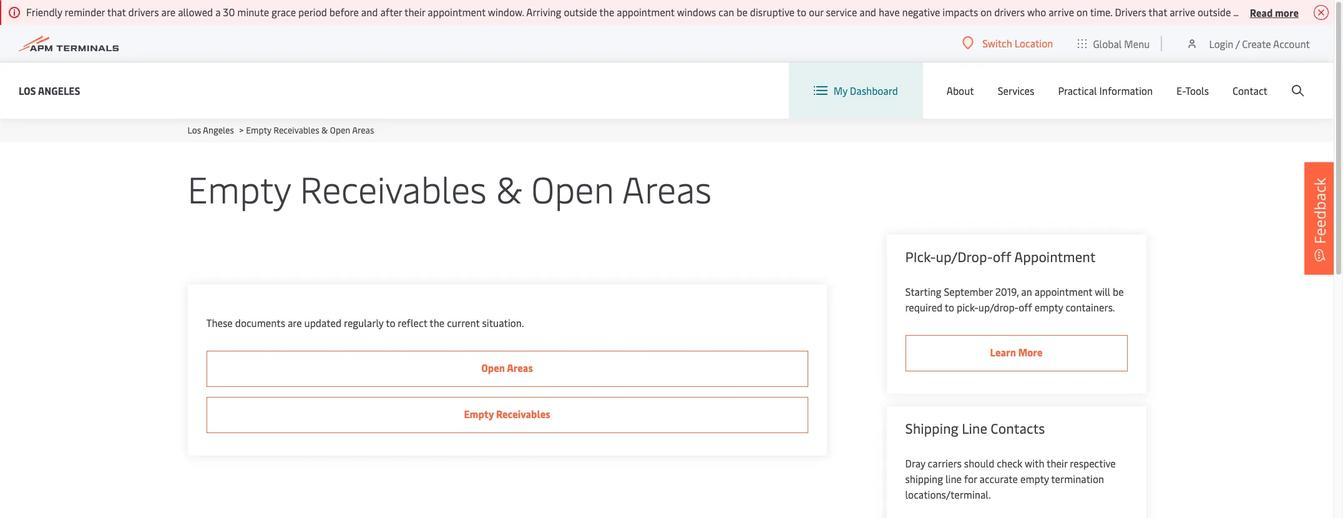 Task type: locate. For each thing, give the bounding box(es) containing it.
0 horizontal spatial off
[[993, 247, 1012, 266]]

feedback button
[[1305, 162, 1336, 275]]

more
[[1275, 5, 1299, 19]]

1 horizontal spatial on
[[1077, 5, 1088, 19]]

appointment left window.
[[428, 5, 486, 19]]

empty down the ">"
[[188, 164, 291, 213]]

that
[[107, 5, 126, 19], [1149, 5, 1168, 19]]

appointment up containers.
[[1035, 285, 1093, 298]]

on
[[981, 5, 992, 19], [1077, 5, 1088, 19]]

more
[[1019, 345, 1043, 359]]

1 horizontal spatial areas
[[507, 361, 533, 375]]

1 vertical spatial open
[[531, 164, 614, 213]]

are left allowed at the left
[[161, 5, 176, 19]]

that right "reminder"
[[107, 5, 126, 19]]

regularly
[[344, 316, 384, 330]]

switch
[[983, 36, 1012, 50]]

empty inside dray carriers should check with their respective shipping line for accurate empty termination locations/terminal.
[[1021, 472, 1049, 486]]

outside right arriving
[[564, 5, 597, 19]]

e-tools button
[[1177, 62, 1209, 119]]

2 vertical spatial empty
[[464, 407, 494, 421]]

1 on from the left
[[981, 5, 992, 19]]

their right 'with'
[[1047, 456, 1068, 470]]

respective
[[1070, 456, 1116, 470]]

0 horizontal spatial los
[[19, 83, 36, 97]]

check
[[997, 456, 1023, 470]]

read more
[[1250, 5, 1299, 19]]

up/drop-
[[979, 300, 1019, 314]]

feedback
[[1310, 178, 1330, 244]]

1 vertical spatial &
[[496, 164, 522, 213]]

1 vertical spatial off
[[1019, 300, 1033, 314]]

arrive right who
[[1049, 5, 1075, 19]]

empty
[[1035, 300, 1064, 314], [1021, 472, 1049, 486]]

1 horizontal spatial their
[[1047, 456, 1068, 470]]

and left after
[[361, 5, 378, 19]]

1 horizontal spatial arrive
[[1170, 5, 1196, 19]]

windows
[[677, 5, 716, 19]]

2 horizontal spatial open
[[531, 164, 614, 213]]

0 horizontal spatial that
[[107, 5, 126, 19]]

0 vertical spatial open
[[330, 124, 350, 136]]

angeles for los angeles > empty receivables & open areas
[[203, 124, 234, 136]]

to inside starting september 2019, an appointment will be required to pick-up/drop-off empty containers.
[[945, 300, 955, 314]]

0 horizontal spatial open
[[330, 124, 350, 136]]

0 horizontal spatial angeles
[[38, 83, 80, 97]]

pick-
[[906, 247, 936, 266]]

2 vertical spatial open
[[481, 361, 505, 375]]

appointment
[[428, 5, 486, 19], [617, 5, 675, 19], [1257, 5, 1315, 19], [1035, 285, 1093, 298]]

2 vertical spatial areas
[[507, 361, 533, 375]]

2 horizontal spatial areas
[[622, 164, 712, 213]]

outside up login
[[1198, 5, 1231, 19]]

off up 2019,
[[993, 247, 1012, 266]]

be right can
[[737, 5, 748, 19]]

0 horizontal spatial outside
[[564, 5, 597, 19]]

be right will
[[1113, 285, 1124, 298]]

account
[[1274, 37, 1310, 50]]

0 horizontal spatial on
[[981, 5, 992, 19]]

login / create account link
[[1186, 25, 1310, 62]]

their right after
[[405, 5, 425, 19]]

drivers left who
[[995, 5, 1025, 19]]

negative
[[902, 5, 940, 19]]

login / create account
[[1210, 37, 1310, 50]]

up/drop-
[[936, 247, 993, 266]]

global menu
[[1093, 37, 1150, 50]]

appointment inside starting september 2019, an appointment will be required to pick-up/drop-off empty containers.
[[1035, 285, 1093, 298]]

1 horizontal spatial to
[[797, 5, 807, 19]]

learn more
[[990, 345, 1043, 359]]

1 arrive from the left
[[1049, 5, 1075, 19]]

empty
[[246, 124, 271, 136], [188, 164, 291, 213], [464, 407, 494, 421]]

los for los angeles
[[19, 83, 36, 97]]

to left our
[[797, 5, 807, 19]]

1 vertical spatial the
[[430, 316, 445, 330]]

dashboard
[[850, 84, 898, 97]]

empty down 'with'
[[1021, 472, 1049, 486]]

0 vertical spatial areas
[[352, 124, 374, 136]]

1 vertical spatial are
[[288, 316, 302, 330]]

1 vertical spatial angeles
[[203, 124, 234, 136]]

0 horizontal spatial and
[[361, 5, 378, 19]]

pick-up/drop-off appointment
[[906, 247, 1096, 266]]

0 vertical spatial los
[[19, 83, 36, 97]]

2 horizontal spatial their
[[1234, 5, 1254, 19]]

e-
[[1177, 84, 1186, 97]]

receivables for empty receivables
[[496, 407, 550, 421]]

0 horizontal spatial drivers
[[128, 5, 159, 19]]

1 horizontal spatial and
[[860, 5, 877, 19]]

0 vertical spatial the
[[600, 5, 615, 19]]

who
[[1028, 5, 1046, 19]]

accurate
[[980, 472, 1018, 486]]

their up 'login / create account' link
[[1234, 5, 1254, 19]]

and
[[361, 5, 378, 19], [860, 5, 877, 19]]

0 vertical spatial angeles
[[38, 83, 80, 97]]

practical
[[1058, 84, 1097, 97]]

1 vertical spatial empty
[[188, 164, 291, 213]]

1 horizontal spatial are
[[288, 316, 302, 330]]

0 horizontal spatial are
[[161, 5, 176, 19]]

contact button
[[1233, 62, 1268, 119]]

to left reflect
[[386, 316, 395, 330]]

empty down open areas "link"
[[464, 407, 494, 421]]

1 horizontal spatial angeles
[[203, 124, 234, 136]]

1 drivers from the left
[[128, 5, 159, 19]]

arrive right drivers
[[1170, 5, 1196, 19]]

are
[[161, 5, 176, 19], [288, 316, 302, 330]]

1 horizontal spatial the
[[600, 5, 615, 19]]

off down an
[[1019, 300, 1033, 314]]

tools
[[1186, 84, 1209, 97]]

with
[[1025, 456, 1045, 470]]

0 vertical spatial empty
[[1035, 300, 1064, 314]]

0 vertical spatial off
[[993, 247, 1012, 266]]

be
[[737, 5, 748, 19], [1113, 285, 1124, 298]]

shipping line contacts
[[906, 419, 1045, 438]]

to left pick-
[[945, 300, 955, 314]]

0 horizontal spatial be
[[737, 5, 748, 19]]

will
[[1095, 285, 1111, 298]]

areas inside "link"
[[507, 361, 533, 375]]

are left updated
[[288, 316, 302, 330]]

angeles
[[38, 83, 80, 97], [203, 124, 234, 136]]

appointment left windows
[[617, 5, 675, 19]]

2 horizontal spatial to
[[945, 300, 955, 314]]

0 horizontal spatial arrive
[[1049, 5, 1075, 19]]

los for los angeles > empty receivables & open areas
[[188, 124, 201, 136]]

empty receivables link
[[206, 397, 808, 433]]

1 horizontal spatial open
[[481, 361, 505, 375]]

the
[[600, 5, 615, 19], [430, 316, 445, 330]]

2 vertical spatial receivables
[[496, 407, 550, 421]]

empty receivables & open areas
[[188, 164, 712, 213]]

empty right the ">"
[[246, 124, 271, 136]]

drivers
[[128, 5, 159, 19], [995, 5, 1025, 19]]

1 horizontal spatial off
[[1019, 300, 1033, 314]]

pick-
[[957, 300, 979, 314]]

2 drivers from the left
[[995, 5, 1025, 19]]

30
[[223, 5, 235, 19]]

appointment up account
[[1257, 5, 1315, 19]]

these documents are updated regularly to reflect the current situation.
[[206, 316, 524, 330]]

shipping
[[906, 419, 959, 438]]

should
[[964, 456, 995, 470]]

period
[[298, 5, 327, 19]]

1 vertical spatial to
[[945, 300, 955, 314]]

on left time.
[[1077, 5, 1088, 19]]

practical information button
[[1058, 62, 1153, 119]]

can
[[719, 5, 734, 19]]

an
[[1022, 285, 1032, 298]]

their
[[405, 5, 425, 19], [1234, 5, 1254, 19], [1047, 456, 1068, 470]]

my dashboard
[[834, 84, 898, 97]]

empty for empty receivables
[[464, 407, 494, 421]]

1 horizontal spatial that
[[1149, 5, 1168, 19]]

about
[[947, 84, 974, 97]]

and left have
[[860, 5, 877, 19]]

0 horizontal spatial &
[[322, 124, 328, 136]]

empty left containers.
[[1035, 300, 1064, 314]]

1 vertical spatial los
[[188, 124, 201, 136]]

open
[[330, 124, 350, 136], [531, 164, 614, 213], [481, 361, 505, 375]]

starting september 2019, an appointment will be required to pick-up/drop-off empty containers.
[[906, 285, 1124, 314]]

0 vertical spatial &
[[322, 124, 328, 136]]

minute
[[237, 5, 269, 19]]

dray
[[906, 456, 926, 470]]

1 horizontal spatial be
[[1113, 285, 1124, 298]]

1 horizontal spatial drivers
[[995, 5, 1025, 19]]

angeles for los angeles
[[38, 83, 80, 97]]

off inside starting september 2019, an appointment will be required to pick-up/drop-off empty containers.
[[1019, 300, 1033, 314]]

learn
[[990, 345, 1016, 359]]

drivers
[[1115, 5, 1147, 19]]

&
[[322, 124, 328, 136], [496, 164, 522, 213]]

areas
[[352, 124, 374, 136], [622, 164, 712, 213], [507, 361, 533, 375]]

dray carriers should check with their respective shipping line for accurate empty termination locations/terminal.
[[906, 456, 1116, 501]]

drivers left allowed at the left
[[128, 5, 159, 19]]

switch location
[[983, 36, 1053, 50]]

0 vertical spatial be
[[737, 5, 748, 19]]

1 horizontal spatial los
[[188, 124, 201, 136]]

1 vertical spatial empty
[[1021, 472, 1049, 486]]

global menu button
[[1066, 25, 1163, 62]]

1 vertical spatial receivables
[[300, 164, 487, 213]]

1 vertical spatial be
[[1113, 285, 1124, 298]]

on right impacts
[[981, 5, 992, 19]]

1 vertical spatial los angeles link
[[188, 124, 234, 136]]

that right drivers
[[1149, 5, 1168, 19]]

1 horizontal spatial outside
[[1198, 5, 1231, 19]]

their inside dray carriers should check with their respective shipping line for accurate empty termination locations/terminal.
[[1047, 456, 1068, 470]]

0 vertical spatial los angeles link
[[19, 83, 80, 98]]

open areas link
[[206, 351, 808, 387]]

0 horizontal spatial to
[[386, 316, 395, 330]]

to
[[797, 5, 807, 19], [945, 300, 955, 314], [386, 316, 395, 330]]



Task type: vqa. For each thing, say whether or not it's contained in the screenshot.
option
no



Task type: describe. For each thing, give the bounding box(es) containing it.
for
[[964, 472, 977, 486]]

0 horizontal spatial the
[[430, 316, 445, 330]]

0 vertical spatial to
[[797, 5, 807, 19]]

time.
[[1090, 5, 1113, 19]]

switch location button
[[963, 36, 1053, 50]]

grace
[[272, 5, 296, 19]]

services button
[[998, 62, 1035, 119]]

location
[[1015, 36, 1053, 50]]

service
[[826, 5, 857, 19]]

global
[[1093, 37, 1122, 50]]

reflect
[[398, 316, 427, 330]]

friendly reminder that drivers are allowed a 30 minute grace period before and after their appointment window. arriving outside the appointment windows can be disruptive to our service and have negative impacts on drivers who arrive on time. drivers that arrive outside their appointment windo
[[26, 5, 1343, 19]]

impacts
[[943, 5, 978, 19]]

these
[[206, 316, 233, 330]]

0 vertical spatial are
[[161, 5, 176, 19]]

empty inside starting september 2019, an appointment will be required to pick-up/drop-off empty containers.
[[1035, 300, 1064, 314]]

0 horizontal spatial their
[[405, 5, 425, 19]]

empty receivables
[[464, 407, 550, 421]]

shipping
[[906, 472, 943, 486]]

create
[[1243, 37, 1271, 50]]

contact
[[1233, 84, 1268, 97]]

carriers
[[928, 456, 962, 470]]

read
[[1250, 5, 1273, 19]]

2 on from the left
[[1077, 5, 1088, 19]]

arriving
[[526, 5, 562, 19]]

locations/terminal.
[[906, 488, 991, 501]]

2 outside from the left
[[1198, 5, 1231, 19]]

>
[[239, 124, 244, 136]]

close alert image
[[1314, 5, 1329, 20]]

0 horizontal spatial areas
[[352, 124, 374, 136]]

contacts
[[991, 419, 1045, 438]]

2 arrive from the left
[[1170, 5, 1196, 19]]

1 horizontal spatial los angeles link
[[188, 124, 234, 136]]

0 horizontal spatial los angeles link
[[19, 83, 80, 98]]

be inside starting september 2019, an appointment will be required to pick-up/drop-off empty containers.
[[1113, 285, 1124, 298]]

about button
[[947, 62, 974, 119]]

2019,
[[996, 285, 1019, 298]]

empty for empty receivables & open areas
[[188, 164, 291, 213]]

read more button
[[1250, 4, 1299, 20]]

2 and from the left
[[860, 5, 877, 19]]

reminder
[[65, 5, 105, 19]]

1 horizontal spatial &
[[496, 164, 522, 213]]

line
[[962, 419, 988, 438]]

e-tools
[[1177, 84, 1209, 97]]

my dashboard button
[[814, 62, 898, 119]]

menu
[[1125, 37, 1150, 50]]

login
[[1210, 37, 1234, 50]]

open areas
[[481, 361, 533, 375]]

window.
[[488, 5, 524, 19]]

0 vertical spatial empty
[[246, 124, 271, 136]]

after
[[380, 5, 402, 19]]

los angeles
[[19, 83, 80, 97]]

required
[[906, 300, 943, 314]]

1 vertical spatial areas
[[622, 164, 712, 213]]

receivables for empty receivables & open areas
[[300, 164, 487, 213]]

starting
[[906, 285, 942, 298]]

friendly
[[26, 5, 62, 19]]

services
[[998, 84, 1035, 97]]

1 outside from the left
[[564, 5, 597, 19]]

have
[[879, 5, 900, 19]]

line
[[946, 472, 962, 486]]

open inside "link"
[[481, 361, 505, 375]]

2 that from the left
[[1149, 5, 1168, 19]]

termination
[[1052, 472, 1104, 486]]

september
[[944, 285, 993, 298]]

a
[[215, 5, 221, 19]]

/
[[1236, 37, 1240, 50]]

appointment
[[1015, 247, 1096, 266]]

disruptive
[[750, 5, 795, 19]]

practical information
[[1058, 84, 1153, 97]]

1 that from the left
[[107, 5, 126, 19]]

our
[[809, 5, 824, 19]]

before
[[330, 5, 359, 19]]

los angeles > empty receivables & open areas
[[188, 124, 374, 136]]

2 vertical spatial to
[[386, 316, 395, 330]]

0 vertical spatial receivables
[[274, 124, 319, 136]]

allowed
[[178, 5, 213, 19]]

containers.
[[1066, 300, 1115, 314]]

1 and from the left
[[361, 5, 378, 19]]

my
[[834, 84, 848, 97]]

information
[[1100, 84, 1153, 97]]

situation.
[[482, 316, 524, 330]]

documents
[[235, 316, 285, 330]]

windo
[[1317, 5, 1343, 19]]



